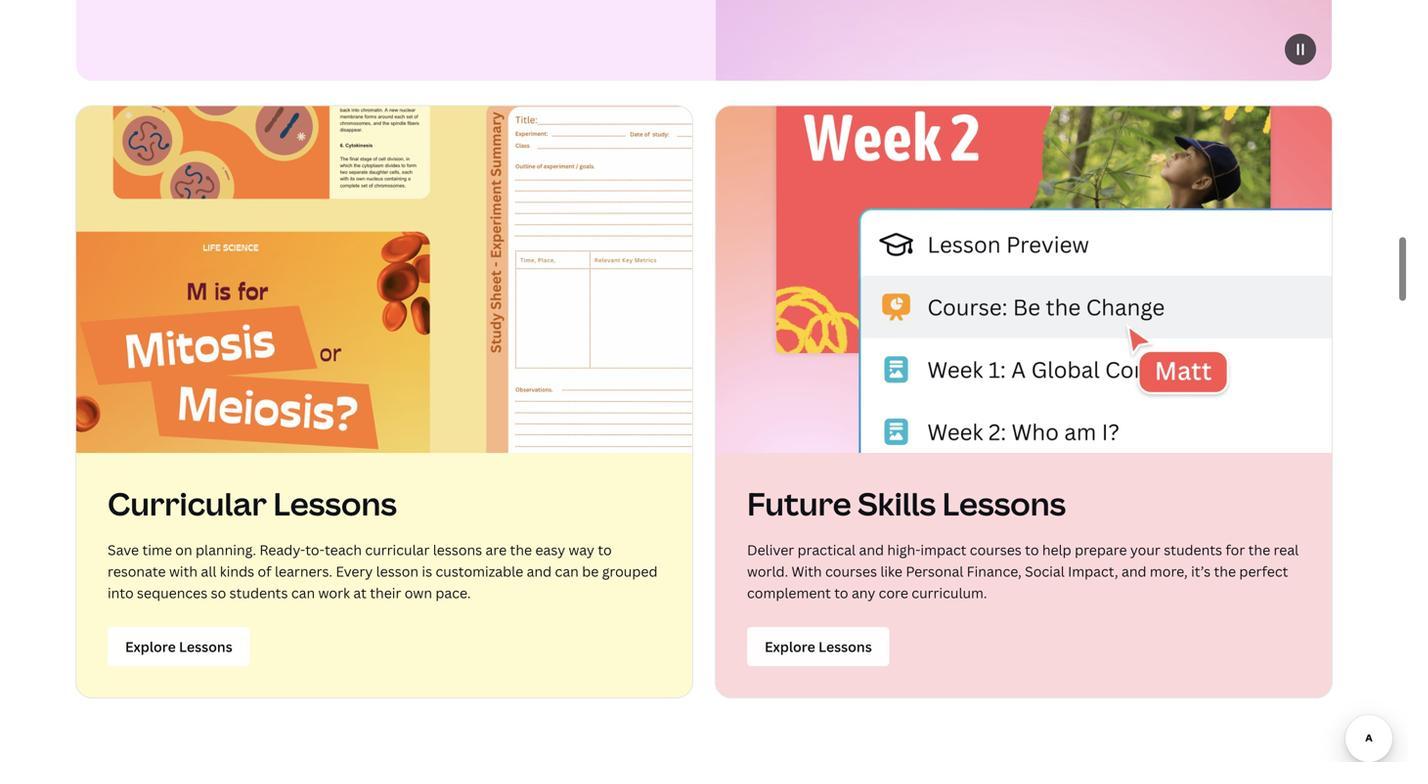 Task type: vqa. For each thing, say whether or not it's contained in the screenshot.
the bottommost the images
no



Task type: locate. For each thing, give the bounding box(es) containing it.
sequences
[[137, 584, 208, 602]]

curricular
[[365, 541, 430, 559]]

1 vertical spatial courses
[[826, 562, 878, 581]]

time
[[142, 541, 172, 559]]

their
[[370, 584, 402, 602]]

the right 'are'
[[510, 541, 532, 559]]

lesson
[[376, 562, 419, 581]]

save time on planning. ready-to-teach curricular lessons are the easy way to resonate with all kinds of learners. every lesson is customizable and can be grouped into sequences so students can work at their own pace.
[[108, 541, 658, 602]]

2 horizontal spatial the
[[1249, 541, 1271, 559]]

0 vertical spatial students
[[1165, 541, 1223, 559]]

and inside 'save time on planning. ready-to-teach curricular lessons are the easy way to resonate with all kinds of learners. every lesson is customizable and can be grouped into sequences so students can work at their own pace.'
[[527, 562, 552, 581]]

students
[[1165, 541, 1223, 559], [230, 584, 288, 602]]

to
[[598, 541, 612, 559], [1026, 541, 1040, 559], [835, 584, 849, 602]]

is
[[422, 562, 433, 581]]

students inside 'save time on planning. ready-to-teach curricular lessons are the easy way to resonate with all kinds of learners. every lesson is customizable and can be grouped into sequences so students can work at their own pace.'
[[230, 584, 288, 602]]

grouped
[[602, 562, 658, 581]]

are
[[486, 541, 507, 559]]

1 lessons from the left
[[273, 482, 397, 525]]

like
[[881, 562, 903, 581]]

to right way on the bottom of the page
[[598, 541, 612, 559]]

lessons
[[433, 541, 483, 559]]

it's
[[1192, 562, 1211, 581]]

2 horizontal spatial to
[[1026, 541, 1040, 559]]

to left 'help'
[[1026, 541, 1040, 559]]

the
[[510, 541, 532, 559], [1249, 541, 1271, 559], [1215, 562, 1237, 581]]

easy
[[536, 541, 566, 559]]

0 horizontal spatial the
[[510, 541, 532, 559]]

planning.
[[196, 541, 256, 559]]

so
[[211, 584, 226, 602]]

core
[[879, 584, 909, 602]]

world.
[[748, 562, 789, 581]]

the down for
[[1215, 562, 1237, 581]]

curriculum.
[[912, 584, 988, 602]]

0 vertical spatial can
[[555, 562, 579, 581]]

lessons
[[273, 482, 397, 525], [943, 482, 1067, 525]]

deliver
[[748, 541, 795, 559]]

at
[[354, 584, 367, 602]]

the up perfect on the bottom right
[[1249, 541, 1271, 559]]

students down of
[[230, 584, 288, 602]]

and down easy
[[527, 562, 552, 581]]

1 horizontal spatial courses
[[970, 541, 1022, 559]]

0 horizontal spatial and
[[527, 562, 552, 581]]

can left be
[[555, 562, 579, 581]]

prepare
[[1075, 541, 1128, 559]]

impact,
[[1069, 562, 1119, 581]]

can down "learners."
[[291, 584, 315, 602]]

future
[[748, 482, 852, 525]]

more,
[[1151, 562, 1188, 581]]

to inside 'save time on planning. ready-to-teach curricular lessons are the easy way to resonate with all kinds of learners. every lesson is customizable and can be grouped into sequences so students can work at their own pace.'
[[598, 541, 612, 559]]

1 horizontal spatial lessons
[[943, 482, 1067, 525]]

finance,
[[967, 562, 1022, 581]]

and
[[860, 541, 885, 559], [527, 562, 552, 581], [1122, 562, 1147, 581]]

lessons up teach
[[273, 482, 397, 525]]

lessons up finance,
[[943, 482, 1067, 525]]

courses up finance,
[[970, 541, 1022, 559]]

courses up any
[[826, 562, 878, 581]]

1 horizontal spatial students
[[1165, 541, 1223, 559]]

with
[[792, 562, 822, 581]]

1 vertical spatial can
[[291, 584, 315, 602]]

learners.
[[275, 562, 333, 581]]

0 horizontal spatial lessons
[[273, 482, 397, 525]]

courses
[[970, 541, 1022, 559], [826, 562, 878, 581]]

1 horizontal spatial and
[[860, 541, 885, 559]]

0 horizontal spatial to
[[598, 541, 612, 559]]

can
[[555, 562, 579, 581], [291, 584, 315, 602]]

real
[[1274, 541, 1300, 559]]

students up it's
[[1165, 541, 1223, 559]]

of
[[258, 562, 272, 581]]

every
[[336, 562, 373, 581]]

into
[[108, 584, 134, 602]]

1 vertical spatial students
[[230, 584, 288, 602]]

high-
[[888, 541, 921, 559]]

0 horizontal spatial students
[[230, 584, 288, 602]]

and up like
[[860, 541, 885, 559]]

save
[[108, 541, 139, 559]]

your
[[1131, 541, 1161, 559]]

ready-
[[260, 541, 305, 559]]

all
[[201, 562, 217, 581]]

future skills lessons
[[748, 482, 1067, 525]]

2 horizontal spatial and
[[1122, 562, 1147, 581]]

curricular lessons
[[108, 482, 397, 525]]

to left any
[[835, 584, 849, 602]]

practical
[[798, 541, 856, 559]]

and down your
[[1122, 562, 1147, 581]]



Task type: describe. For each thing, give the bounding box(es) containing it.
students inside deliver practical and high-impact courses to help prepare your students for the real world. with courses like personal finance, social impact, and more, it's the perfect complement to any core curriculum.
[[1165, 541, 1223, 559]]

1 horizontal spatial can
[[555, 562, 579, 581]]

skills
[[858, 482, 936, 525]]

complement
[[748, 584, 831, 602]]

resonate
[[108, 562, 166, 581]]

1 horizontal spatial the
[[1215, 562, 1237, 581]]

to-
[[305, 541, 325, 559]]

any
[[852, 584, 876, 602]]

the inside 'save time on planning. ready-to-teach curricular lessons are the easy way to resonate with all kinds of learners. every lesson is customizable and can be grouped into sequences so students can work at their own pace.'
[[510, 541, 532, 559]]

pace.
[[436, 584, 471, 602]]

kinds
[[220, 562, 254, 581]]

1 horizontal spatial to
[[835, 584, 849, 602]]

impact
[[921, 541, 967, 559]]

teach
[[325, 541, 362, 559]]

help
[[1043, 541, 1072, 559]]

0 horizontal spatial can
[[291, 584, 315, 602]]

own
[[405, 584, 432, 602]]

perfect
[[1240, 562, 1289, 581]]

be
[[582, 562, 599, 581]]

0 vertical spatial courses
[[970, 541, 1022, 559]]

deliver practical and high-impact courses to help prepare your students for the real world. with courses like personal finance, social impact, and more, it's the perfect complement to any core curriculum.
[[748, 541, 1300, 602]]

customizable
[[436, 562, 524, 581]]

2 lessons from the left
[[943, 482, 1067, 525]]

personal
[[906, 562, 964, 581]]

on
[[175, 541, 192, 559]]

curricular
[[108, 482, 267, 525]]

0 horizontal spatial courses
[[826, 562, 878, 581]]

way
[[569, 541, 595, 559]]

work
[[319, 584, 350, 602]]

with
[[169, 562, 198, 581]]

social
[[1026, 562, 1065, 581]]

for
[[1226, 541, 1246, 559]]



